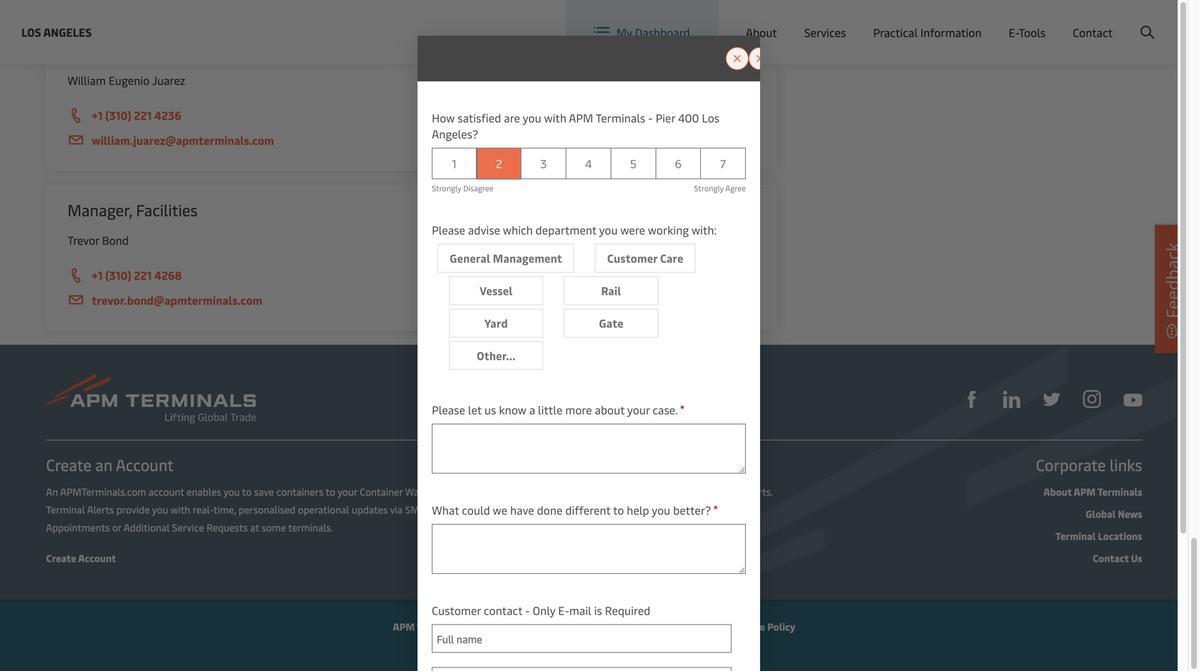 Task type: vqa. For each thing, say whether or not it's contained in the screenshot.
221 inside the "LINK"
yes



Task type: locate. For each thing, give the bounding box(es) containing it.
required
[[605, 602, 651, 618]]

this question is required element right case.
[[680, 402, 685, 414]]

alerts
[[87, 503, 114, 516]]

watchlist,
[[405, 485, 450, 498]]

ⓒ
[[464, 620, 474, 633]]

with right are at left
[[544, 110, 567, 125]]

&
[[164, 39, 176, 60], [588, 620, 596, 633]]

1 vertical spatial your
[[338, 485, 357, 498]]

apm inside an apmterminals.com account enables you to save containers to your container watchlist, set daily watchlist email notifications, and subscribe for terminal alerts. terminal alerts provide you with real-time, personalised operational updates via sms or email. an apm terminals account is also required to manage truck appointments or additional service requests at some terminals.
[[482, 503, 503, 516]]

0 vertical spatial with
[[544, 110, 567, 125]]

0 horizontal spatial an
[[46, 485, 58, 498]]

E-mail email field
[[432, 667, 732, 671]]

- inside 'how satisfied are you with apm terminals - pier 400 los angeles?'
[[648, 110, 653, 125]]

Full name text field
[[432, 624, 732, 653]]

care
[[660, 250, 684, 266]]

management
[[493, 250, 562, 266]]

1 vertical spatial +1
[[92, 267, 103, 283]]

& right the terms in the left bottom of the page
[[588, 620, 596, 633]]

1 policy from the left
[[695, 620, 723, 633]]

1 horizontal spatial account
[[551, 503, 587, 516]]

terminals down watchlist
[[505, 503, 549, 516]]

advise
[[468, 222, 500, 237]]

option group
[[432, 148, 746, 197]]

gate down rail
[[599, 315, 624, 330]]

2 221 from the top
[[134, 267, 152, 283]]

strongly
[[432, 183, 461, 194], [694, 183, 724, 194]]

terminal up truck
[[703, 485, 742, 498]]

twitter image
[[1043, 391, 1060, 408]]

with up service
[[171, 503, 190, 516]]

please left "let"
[[432, 402, 465, 417]]

or right sms
[[428, 503, 437, 516]]

customer down were
[[607, 250, 658, 266]]

william.juarez@apmterminals.com
[[92, 132, 274, 148]]

0 vertical spatial yard
[[130, 39, 161, 60]]

1 horizontal spatial an
[[468, 503, 480, 516]]

(310) for director,
[[105, 107, 131, 123]]

* inside what could we have done different to help you better? *
[[713, 502, 718, 514]]

this question is required element for please let us know a little more about your case.
[[680, 402, 685, 414]]

1 horizontal spatial strongly
[[694, 183, 724, 194]]

* inside please let us know a little more about your case. *
[[680, 402, 685, 414]]

0 vertical spatial is
[[589, 503, 596, 516]]

0 vertical spatial terminal
[[703, 485, 742, 498]]

general
[[450, 250, 490, 266]]

1 vertical spatial terminal
[[46, 503, 85, 516]]

apm down daily
[[482, 503, 503, 516]]

required
[[620, 503, 657, 516]]

0 vertical spatial (310)
[[105, 107, 131, 123]]

+1 (310) 221 4268
[[92, 267, 182, 283]]

yard up the "eugenio"
[[130, 39, 161, 60]]

1 vertical spatial customer
[[432, 602, 481, 618]]

0 horizontal spatial this question is required element
[[680, 402, 685, 414]]

0 vertical spatial your
[[627, 402, 650, 417]]

* right case.
[[680, 402, 685, 414]]

linkedin image
[[1003, 391, 1020, 408]]

login / create account
[[1046, 13, 1161, 29]]

more
[[565, 402, 592, 417]]

1 vertical spatial (310)
[[105, 267, 131, 283]]

is up terms & conditions link
[[594, 602, 602, 618]]

facilities
[[136, 199, 198, 220]]

which
[[503, 222, 533, 237]]

please up general
[[432, 222, 465, 237]]

1 horizontal spatial or
[[428, 503, 437, 516]]

0 horizontal spatial terminal
[[46, 503, 85, 516]]

& up juarez
[[164, 39, 176, 60]]

disagree
[[463, 183, 494, 194]]

1 horizontal spatial terminal
[[703, 485, 742, 498]]

2 +1 from the top
[[92, 267, 103, 283]]

apm right about
[[1074, 485, 1096, 498]]

an
[[46, 485, 58, 498], [468, 503, 480, 516]]

1 vertical spatial an
[[468, 503, 480, 516]]

global inside button
[[913, 13, 946, 29]]

los
[[21, 24, 41, 40], [702, 110, 720, 125]]

los right 400
[[702, 110, 720, 125]]

* right better?
[[713, 502, 718, 514]]

daily
[[468, 485, 489, 498]]

* for what could we have done different to help you better?
[[713, 502, 718, 514]]

2 vertical spatial create
[[46, 551, 76, 565]]

1 vertical spatial create
[[46, 454, 92, 475]]

shape link
[[963, 389, 980, 408]]

1 horizontal spatial global
[[1086, 507, 1116, 520]]

links
[[1110, 454, 1143, 475]]

terms
[[558, 620, 586, 633]]

(310) down bond
[[105, 267, 131, 283]]

gate up juarez
[[180, 39, 212, 60]]

- left only
[[525, 602, 530, 618]]

0 horizontal spatial policy
[[695, 620, 723, 633]]

policy right privacy
[[695, 620, 723, 633]]

how
[[432, 110, 455, 125]]

about apm terminals
[[1044, 485, 1143, 498]]

/
[[1076, 13, 1081, 29]]

cookie policy
[[734, 620, 796, 633]]

about
[[1044, 485, 1072, 498]]

subscribe
[[643, 485, 685, 498]]

angeles?
[[432, 126, 478, 141]]

some
[[262, 520, 286, 534]]

is left also
[[589, 503, 596, 516]]

an up 'appointments'
[[46, 485, 58, 498]]

this question is required element for what could we have done different to help you better?
[[713, 502, 718, 514]]

your up updates
[[338, 485, 357, 498]]

0 horizontal spatial yard
[[130, 39, 161, 60]]

option group containing 1
[[432, 148, 746, 197]]

or
[[428, 503, 437, 516], [112, 520, 121, 534]]

gate
[[180, 39, 212, 60], [599, 315, 624, 330]]

this question is required element right better?
[[713, 502, 718, 514]]

to up operational
[[326, 485, 335, 498]]

1 horizontal spatial *
[[713, 502, 718, 514]]

you down subscribe
[[652, 502, 670, 518]]

create an account
[[46, 454, 174, 475]]

0 vertical spatial global
[[913, 13, 946, 29]]

conditions
[[598, 620, 647, 633]]

+1 for manager,
[[92, 267, 103, 283]]

menu
[[949, 13, 978, 29]]

los angeles
[[21, 24, 92, 40]]

manager, facilities
[[67, 199, 198, 220]]

0 vertical spatial this question is required element
[[680, 402, 685, 414]]

1 horizontal spatial gate
[[599, 315, 624, 330]]

account down the email on the left bottom
[[551, 503, 587, 516]]

corporate links
[[1036, 454, 1143, 475]]

customer up ⓒ
[[432, 602, 481, 618]]

switch location button
[[764, 13, 868, 29]]

0 horizontal spatial customer
[[432, 602, 481, 618]]

0 horizontal spatial with
[[171, 503, 190, 516]]

terminals inside an apmterminals.com account enables you to save containers to your container watchlist, set daily watchlist email notifications, and subscribe for terminal alerts. terminal alerts provide you with real-time, personalised operational updates via sms or email. an apm terminals account is also required to manage truck appointments or additional service requests at some terminals.
[[505, 503, 549, 516]]

to left help
[[613, 502, 624, 518]]

1 horizontal spatial &
[[588, 620, 596, 633]]

to
[[242, 485, 252, 498], [326, 485, 335, 498], [613, 502, 624, 518], [659, 503, 669, 516]]

strongly down 1
[[432, 183, 461, 194]]

create down 'appointments'
[[46, 551, 76, 565]]

with
[[544, 110, 567, 125], [171, 503, 190, 516]]

0 vertical spatial customer
[[607, 250, 658, 266]]

1 vertical spatial los
[[702, 110, 720, 125]]

with:
[[692, 222, 717, 237]]

this question is required element
[[680, 402, 685, 414], [713, 502, 718, 514]]

0 vertical spatial +1
[[92, 107, 103, 123]]

0 horizontal spatial or
[[112, 520, 121, 534]]

policy right cookie
[[767, 620, 796, 633]]

terminal up "contact"
[[1056, 529, 1096, 543]]

1 221 from the top
[[134, 107, 152, 123]]

privacy policy link
[[659, 620, 723, 633]]

apm inside 'how satisfied are you with apm terminals - pier 400 los angeles?'
[[569, 110, 593, 125]]

+1
[[92, 107, 103, 123], [92, 267, 103, 283]]

+1 down "trevor bond"
[[92, 267, 103, 283]]

rail
[[601, 283, 621, 298]]

los left angeles
[[21, 24, 41, 40]]

create account link
[[46, 551, 116, 565]]

0 vertical spatial *
[[680, 402, 685, 414]]

0 horizontal spatial global
[[913, 13, 946, 29]]

(310)
[[105, 107, 131, 123], [105, 267, 131, 283]]

221 left 4236
[[134, 107, 152, 123]]

1 horizontal spatial this question is required element
[[713, 502, 718, 514]]

0 vertical spatial please
[[432, 222, 465, 237]]

strongly for strongly disagree
[[432, 183, 461, 194]]

william
[[67, 72, 106, 88]]

1 horizontal spatial policy
[[767, 620, 796, 633]]

with inside 'how satisfied are you with apm terminals - pier 400 los angeles?'
[[544, 110, 567, 125]]

customer
[[607, 250, 658, 266], [432, 602, 481, 618]]

2 strongly from the left
[[694, 183, 724, 194]]

1 (310) from the top
[[105, 107, 131, 123]]

0 vertical spatial -
[[648, 110, 653, 125]]

create right /
[[1084, 13, 1117, 29]]

also
[[599, 503, 617, 516]]

email
[[536, 485, 560, 498]]

account right /
[[1119, 13, 1161, 29]]

1 horizontal spatial los
[[702, 110, 720, 125]]

time,
[[214, 503, 236, 516]]

221
[[134, 107, 152, 123], [134, 267, 152, 283]]

with inside an apmterminals.com account enables you to save containers to your container watchlist, set daily watchlist email notifications, and subscribe for terminal alerts. terminal alerts provide you with real-time, personalised operational updates via sms or email. an apm terminals account is also required to manage truck appointments or additional service requests at some terminals.
[[171, 503, 190, 516]]

1 vertical spatial 221
[[134, 267, 152, 283]]

please
[[432, 222, 465, 237], [432, 402, 465, 417]]

0 horizontal spatial your
[[338, 485, 357, 498]]

2 horizontal spatial terminal
[[1056, 529, 1096, 543]]

1 vertical spatial account
[[116, 454, 174, 475]]

- left pier on the top right of the page
[[648, 110, 653, 125]]

global menu
[[913, 13, 978, 29]]

1 vertical spatial &
[[588, 620, 596, 633]]

1 vertical spatial with
[[171, 503, 190, 516]]

0 horizontal spatial &
[[164, 39, 176, 60]]

contact
[[484, 602, 523, 618]]

yard down vessel
[[484, 315, 508, 330]]

global up terminal locations link
[[1086, 507, 1116, 520]]

director,
[[67, 39, 126, 60]]

0 horizontal spatial -
[[525, 602, 530, 618]]

customer care
[[607, 250, 684, 266]]

-
[[648, 110, 653, 125], [525, 602, 530, 618]]

general management
[[450, 250, 562, 266]]

+1 for director,
[[92, 107, 103, 123]]

global for global menu
[[913, 13, 946, 29]]

or down alerts
[[112, 520, 121, 534]]

save
[[254, 485, 274, 498]]

0 vertical spatial account
[[149, 485, 184, 498]]

+1 down william
[[92, 107, 103, 123]]

a
[[529, 402, 535, 417]]

1 horizontal spatial -
[[648, 110, 653, 125]]

about
[[595, 402, 625, 417]]

contact us
[[1093, 551, 1143, 565]]

0 horizontal spatial gate
[[180, 39, 212, 60]]

an down daily
[[468, 503, 480, 516]]

1 strongly from the left
[[432, 183, 461, 194]]

account left enables
[[149, 485, 184, 498]]

terminals left pier on the top right of the page
[[596, 110, 645, 125]]

1 vertical spatial global
[[1086, 507, 1116, 520]]

create left "an"
[[46, 454, 92, 475]]

1 vertical spatial this question is required element
[[713, 502, 718, 514]]

facebook image
[[963, 391, 980, 408]]

2 (310) from the top
[[105, 267, 131, 283]]

1 +1 from the top
[[92, 107, 103, 123]]

221 for yard
[[134, 107, 152, 123]]

you right are at left
[[523, 110, 541, 125]]

0 horizontal spatial *
[[680, 402, 685, 414]]

global news
[[1086, 507, 1143, 520]]

create inside login / create account link
[[1084, 13, 1117, 29]]

0 vertical spatial create
[[1084, 13, 1117, 29]]

login / create account link
[[1020, 0, 1161, 42]]

2 policy from the left
[[767, 620, 796, 633]]

apm terminals ⓒ copyright 2023
[[393, 620, 547, 633]]

0 vertical spatial or
[[428, 503, 437, 516]]

1 please from the top
[[432, 222, 465, 237]]

1 horizontal spatial with
[[544, 110, 567, 125]]

1 vertical spatial please
[[432, 402, 465, 417]]

terminals up global news
[[1098, 485, 1143, 498]]

strongly left agree
[[694, 183, 724, 194]]

switch location
[[787, 13, 868, 29]]

apm up 4
[[569, 110, 593, 125]]

221 left "4268"
[[134, 267, 152, 283]]

terminal up 'appointments'
[[46, 503, 85, 516]]

(310) down the "william eugenio juarez"
[[105, 107, 131, 123]]

youtube image
[[1124, 394, 1143, 406]]

your left case.
[[627, 402, 650, 417]]

2 vertical spatial account
[[78, 551, 116, 565]]

customer contact - only e-mail is required
[[432, 602, 651, 618]]

vessel
[[480, 283, 513, 298]]

provide
[[116, 503, 150, 516]]

2 please from the top
[[432, 402, 465, 417]]

what could we have done different to help you better? *
[[432, 502, 718, 518]]

0 vertical spatial 221
[[134, 107, 152, 123]]

1 horizontal spatial customer
[[607, 250, 658, 266]]

create for create account
[[46, 551, 76, 565]]

1 vertical spatial yard
[[484, 315, 508, 330]]

0 horizontal spatial strongly
[[432, 183, 461, 194]]

please for please advise which department you were working with:
[[432, 222, 465, 237]]

account down 'appointments'
[[78, 551, 116, 565]]

global left menu
[[913, 13, 946, 29]]

1 vertical spatial *
[[713, 502, 718, 514]]

account right "an"
[[116, 454, 174, 475]]

appointments
[[46, 520, 110, 534]]

0 horizontal spatial los
[[21, 24, 41, 40]]



Task type: describe. For each thing, give the bounding box(es) containing it.
and
[[624, 485, 640, 498]]

you up time,
[[224, 485, 240, 498]]

fill 44 link
[[1043, 389, 1060, 408]]

4236
[[154, 107, 181, 123]]

4
[[585, 155, 592, 171]]

agree
[[725, 183, 746, 194]]

us
[[485, 402, 496, 417]]

is inside an apmterminals.com account enables you to save containers to your container watchlist, set daily watchlist email notifications, and subscribe for terminal alerts. terminal alerts provide you with real-time, personalised operational updates via sms or email. an apm terminals account is also required to manage truck appointments or additional service requests at some terminals.
[[589, 503, 596, 516]]

privacy policy
[[659, 620, 723, 633]]

2023
[[524, 620, 547, 633]]

better?
[[673, 502, 711, 518]]

221 for facilities
[[134, 267, 152, 283]]

truck
[[709, 503, 734, 516]]

trevor.bond@apmterminals.com
[[92, 292, 262, 308]]

please advise which department you were working with:
[[432, 222, 717, 237]]

400
[[678, 110, 699, 125]]

department
[[536, 222, 597, 237]]

real-
[[193, 503, 214, 516]]

an apmterminals.com account enables you to save containers to your container watchlist, set daily watchlist email notifications, and subscribe for terminal alerts. terminal alerts provide you with real-time, personalised operational updates via sms or email. an apm terminals account is also required to manage truck appointments or additional service requests at some terminals.
[[46, 485, 773, 534]]

What could we have done different to help you better? text field
[[432, 524, 746, 574]]

+1 (310) 221 4268 link
[[67, 266, 756, 285]]

+1 (310) 221 4236
[[92, 107, 181, 123]]

cookie policy link
[[734, 620, 796, 633]]

privacy
[[659, 620, 693, 633]]

terms & conditions link
[[558, 620, 647, 633]]

+1 (310) 221 4236 link
[[67, 106, 756, 125]]

us
[[1131, 551, 1143, 565]]

you up additional
[[152, 503, 168, 516]]

for
[[688, 485, 701, 498]]

terminal locations
[[1056, 529, 1143, 543]]

bond
[[102, 232, 129, 248]]

trevor bond
[[67, 232, 129, 248]]

william eugenio juarez
[[67, 72, 185, 88]]

case.
[[653, 402, 678, 417]]

locations
[[1098, 529, 1143, 543]]

terminals left ⓒ
[[417, 620, 462, 633]]

terms & conditions
[[558, 620, 647, 633]]

Please let us know a little more about your case. text field
[[432, 424, 746, 474]]

1 horizontal spatial your
[[627, 402, 650, 417]]

how satisfied are you with apm terminals - pier 400 los angeles?
[[432, 110, 720, 141]]

e-
[[558, 602, 569, 618]]

terminals inside 'how satisfied are you with apm terminals - pier 400 los angeles?'
[[596, 110, 645, 125]]

juarez
[[152, 72, 185, 88]]

mail
[[569, 602, 591, 618]]

2 vertical spatial terminal
[[1056, 529, 1096, 543]]

email.
[[439, 503, 466, 516]]

personalised
[[239, 503, 296, 516]]

instagram link
[[1083, 389, 1101, 408]]

apmt footer logo image
[[46, 373, 256, 423]]

policy for privacy policy
[[695, 620, 723, 633]]

help
[[627, 502, 649, 518]]

linkedin__x28_alt_x29__3_ link
[[1003, 389, 1020, 408]]

0 vertical spatial account
[[1119, 13, 1161, 29]]

1 vertical spatial is
[[594, 602, 602, 618]]

strongly for strongly agree
[[694, 183, 724, 194]]

2
[[496, 155, 502, 171]]

* for please let us know a little more about your case.
[[680, 402, 685, 414]]

please for please let us know a little more about your case. *
[[432, 402, 465, 417]]

0 vertical spatial &
[[164, 39, 176, 60]]

3
[[540, 155, 547, 171]]

what
[[432, 502, 459, 518]]

could
[[462, 502, 490, 518]]

login
[[1046, 13, 1074, 29]]

customer for customer contact - only e-mail is required
[[432, 602, 481, 618]]

global for global news
[[1086, 507, 1116, 520]]

(310) for manager,
[[105, 267, 131, 283]]

switch
[[787, 13, 821, 29]]

feedback button
[[1155, 225, 1191, 353]]

1
[[452, 155, 457, 171]]

los inside 'how satisfied are you with apm terminals - pier 400 los angeles?'
[[702, 110, 720, 125]]

additional
[[124, 520, 170, 534]]

manager,
[[67, 199, 132, 220]]

at
[[250, 520, 259, 534]]

containers
[[276, 485, 324, 498]]

notifications,
[[563, 485, 621, 498]]

know
[[499, 402, 527, 417]]

1 vertical spatial or
[[112, 520, 121, 534]]

working
[[648, 222, 689, 237]]

william.juarez@apmterminals.com link
[[67, 131, 756, 149]]

policy for cookie policy
[[767, 620, 796, 633]]

have
[[510, 502, 534, 518]]

0 vertical spatial los
[[21, 24, 41, 40]]

we
[[493, 502, 507, 518]]

feedback
[[1161, 243, 1184, 318]]

0 horizontal spatial account
[[149, 485, 184, 498]]

to left save
[[242, 485, 252, 498]]

instagram image
[[1083, 390, 1101, 408]]

updates
[[352, 503, 388, 516]]

strongly agree
[[694, 183, 746, 194]]

are
[[504, 110, 520, 125]]

los angeles link
[[21, 23, 92, 41]]

requests
[[207, 520, 248, 534]]

service
[[172, 520, 204, 534]]

manage
[[671, 503, 707, 516]]

done
[[537, 502, 563, 518]]

news
[[1118, 507, 1143, 520]]

an
[[95, 454, 112, 475]]

create account
[[46, 551, 116, 565]]

0 vertical spatial gate
[[180, 39, 212, 60]]

0 vertical spatial an
[[46, 485, 58, 498]]

your inside an apmterminals.com account enables you to save containers to your container watchlist, set daily watchlist email notifications, and subscribe for terminal alerts. terminal alerts provide you with real-time, personalised operational updates via sms or email. an apm terminals account is also required to manage truck appointments or additional service requests at some terminals.
[[338, 485, 357, 498]]

create for create an account
[[46, 454, 92, 475]]

apm left ⓒ
[[393, 620, 415, 633]]

you left were
[[599, 222, 618, 237]]

terminals.
[[288, 520, 333, 534]]

1 vertical spatial gate
[[599, 315, 624, 330]]

global news link
[[1086, 507, 1143, 520]]

alerts.
[[744, 485, 773, 498]]

other...
[[477, 347, 516, 363]]

6
[[675, 155, 682, 171]]

director, yard & gate operations
[[67, 39, 293, 60]]

1 vertical spatial -
[[525, 602, 530, 618]]

trevor
[[67, 232, 99, 248]]

to down subscribe
[[659, 503, 669, 516]]

angeles
[[43, 24, 92, 40]]

1 horizontal spatial yard
[[484, 315, 508, 330]]

watchlist
[[491, 485, 533, 498]]

you inside 'how satisfied are you with apm terminals - pier 400 los angeles?'
[[523, 110, 541, 125]]

you tube link
[[1124, 389, 1143, 407]]

1 vertical spatial account
[[551, 503, 587, 516]]

customer for customer care
[[607, 250, 658, 266]]

strongly disagree
[[432, 183, 494, 194]]



